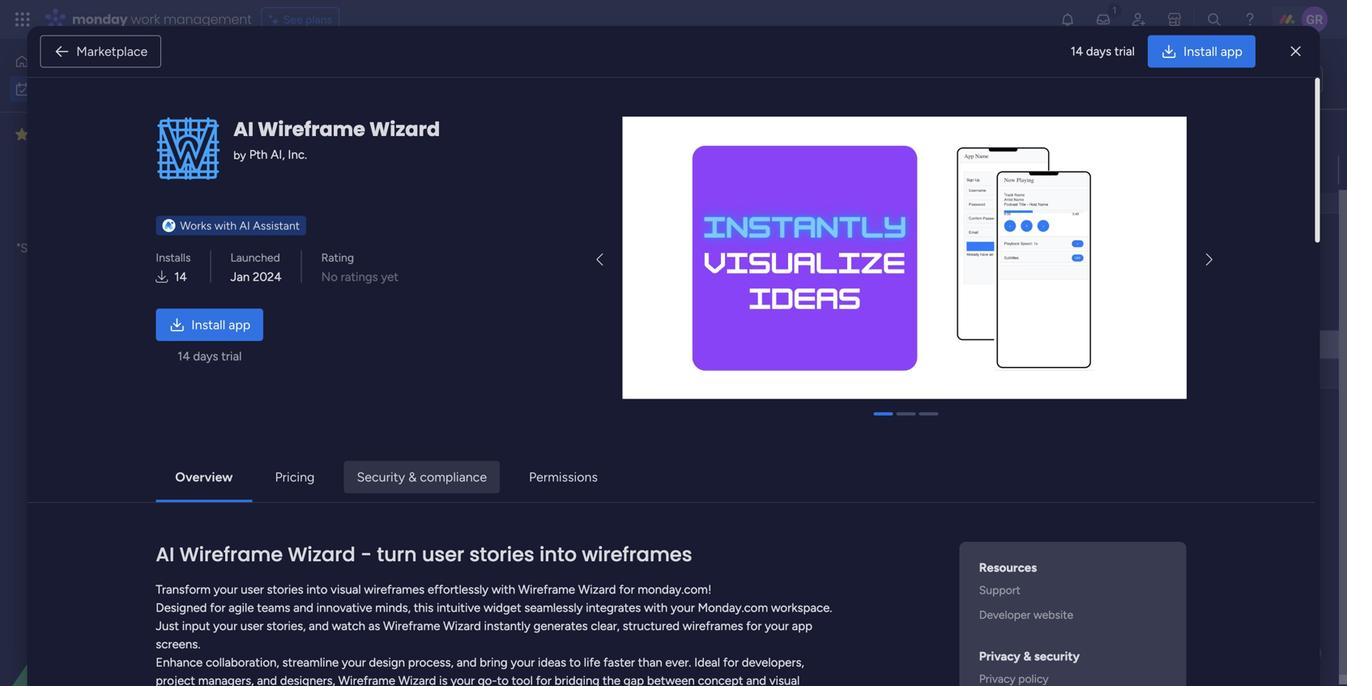 Task type: describe. For each thing, give the bounding box(es) containing it.
between
[[648, 674, 695, 687]]

monday
[[72, 10, 128, 28]]

install app for install app button to the top
[[1184, 44, 1243, 59]]

ai wireframe wizard - turn user stories into wireframes
[[156, 541, 693, 568]]

rating
[[321, 251, 354, 264]]

home
[[36, 55, 67, 68]]

gap
[[624, 674, 645, 687]]

privacy & security privacy policy
[[980, 649, 1081, 686]]

security & compliance
[[357, 470, 487, 485]]

overview button
[[162, 461, 246, 493]]

workspace.
[[772, 601, 833, 615]]

"star"
[[17, 241, 47, 256]]

works with ai assistant element
[[156, 216, 306, 235]]

assistant
[[253, 219, 300, 232]]

1 vertical spatial with
[[492, 583, 516, 597]]

/ for later
[[313, 480, 320, 501]]

wireframe up seamlessly at the left
[[519, 583, 576, 597]]

date
[[347, 538, 382, 559]]

for up integrates
[[619, 583, 635, 597]]

1 horizontal spatial to
[[570, 656, 581, 670]]

1 image
[[1108, 1, 1123, 19]]

1 vertical spatial ai
[[240, 219, 250, 232]]

2 vertical spatial with
[[644, 601, 668, 615]]

& for privacy
[[1024, 649, 1032, 664]]

intuitive
[[437, 601, 481, 615]]

works with ai assistant
[[180, 219, 300, 232]]

update feed image
[[1096, 11, 1112, 28]]

wireframe down this
[[383, 619, 440, 634]]

bring
[[480, 656, 508, 670]]

0 vertical spatial with
[[215, 219, 237, 232]]

customize button
[[580, 128, 667, 154]]

just
[[156, 619, 179, 634]]

0 vertical spatial 14 days trial
[[1071, 44, 1136, 59]]

generates
[[534, 619, 588, 634]]

you
[[147, 241, 168, 256]]

ai for ai wireframe wizard by pth ai, inc.
[[234, 116, 254, 143]]

minds,
[[376, 601, 411, 615]]

designers,
[[280, 674, 336, 687]]

/ for overdue
[[339, 130, 346, 150]]

select product image
[[15, 11, 31, 28]]

wireframe down design
[[339, 674, 396, 687]]

a
[[334, 538, 344, 559]]

management
[[164, 10, 252, 28]]

2024
[[253, 270, 282, 284]]

agile
[[229, 601, 254, 615]]

yet for ratings
[[381, 270, 399, 284]]

as
[[369, 619, 380, 634]]

and up stories,
[[294, 601, 314, 615]]

my work
[[239, 61, 348, 97]]

-
[[361, 541, 372, 568]]

app for install app button to the left
[[229, 317, 251, 333]]

1 vertical spatial days
[[193, 349, 218, 364]]

jan
[[231, 270, 250, 284]]

0 vertical spatial into
[[540, 541, 577, 568]]

work
[[283, 61, 348, 97]]

0 vertical spatial user
[[422, 541, 465, 568]]

go-
[[478, 674, 497, 687]]

2 project management link from the top
[[820, 331, 970, 359]]

1
[[350, 134, 355, 148]]

2 group from the top
[[722, 305, 754, 319]]

1 project management link from the top
[[820, 156, 970, 184]]

permissions button
[[516, 461, 611, 493]]

1 project management from the top
[[823, 165, 929, 178]]

no inside no favorite boards yet "star" any board so that you can easily access it later
[[40, 223, 57, 237]]

lottie animation image
[[0, 523, 207, 687]]

is
[[439, 674, 448, 687]]

later
[[272, 480, 309, 501]]

overdue / 1 item
[[272, 130, 380, 150]]

installs
[[156, 251, 191, 264]]

the
[[603, 674, 621, 687]]

enhance
[[156, 656, 203, 670]]

launched jan 2024
[[231, 251, 282, 284]]

app for install app button to the top
[[1221, 44, 1243, 59]]

item inside overdue / 1 item
[[358, 134, 380, 148]]

wizard up visual
[[288, 541, 356, 568]]

permissions
[[529, 470, 598, 485]]

1 vertical spatial trial
[[221, 349, 242, 364]]

see plans
[[283, 13, 332, 26]]

management for second project management link from the top
[[862, 340, 929, 353]]

2 vertical spatial wireframes
[[683, 619, 744, 634]]

do
[[1286, 73, 1299, 86]]

pth
[[249, 148, 268, 162]]

2 project management from the top
[[823, 340, 929, 353]]

stories,
[[267, 619, 306, 634]]

0 horizontal spatial 14 days trial
[[178, 349, 242, 364]]

rating no ratings yet
[[321, 251, 399, 284]]

wizard down intuitive
[[443, 619, 481, 634]]

search image
[[435, 135, 448, 148]]

wireframe up 'agile'
[[180, 541, 283, 568]]

& for security
[[409, 470, 417, 485]]

teams
[[257, 601, 291, 615]]

process,
[[408, 656, 454, 670]]

for down the monday.com
[[747, 619, 762, 634]]

ai,
[[271, 148, 285, 162]]

new
[[245, 134, 269, 148]]

v2 download image
[[156, 268, 168, 286]]

v2 overdue deadline image
[[1084, 162, 1097, 178]]

your right is
[[451, 674, 475, 687]]

resources
[[980, 561, 1038, 575]]

invite members image
[[1132, 11, 1148, 28]]

ai wireframe wizard by pth ai, inc.
[[234, 116, 440, 162]]

it
[[123, 259, 130, 274]]

home link
[[10, 49, 197, 75]]

and left watch
[[309, 619, 329, 634]]

streamline
[[282, 656, 339, 670]]

your down workspace.
[[765, 619, 789, 634]]

stories inside transform your user stories into visual wireframes effortlessly with wireframe wizard for monday.com! designed for agile teams and innovative minds, this intuitive widget seamlessly integrates with your monday.com workspace. just input your user stories, and watch as wireframe wizard instantly generates clear, structured wireframes for your app screens. enhance collaboration, streamline your design process, and bring your ideas to life faster than ever. ideal for developers, project managers, and designers, wireframe wizard is your go-to tool for bridging the gap between concept and visua
[[267, 583, 304, 597]]

overview
[[175, 470, 233, 485]]

without
[[272, 538, 330, 559]]

for down "ideas"
[[536, 674, 552, 687]]

work
[[131, 10, 160, 28]]

project
[[156, 674, 195, 687]]

that
[[122, 241, 144, 256]]

0 for today /
[[333, 251, 341, 265]]

security & compliance button
[[344, 461, 500, 493]]

clear,
[[591, 619, 620, 634]]

access
[[83, 259, 120, 274]]

developers,
[[742, 656, 805, 670]]

ratings
[[341, 270, 378, 284]]

home option
[[10, 49, 197, 75]]

later
[[133, 259, 157, 274]]

2 vertical spatial user
[[241, 619, 264, 634]]

wizard inside the ai wireframe wizard by pth ai, inc.
[[370, 116, 440, 143]]

ideal
[[695, 656, 721, 670]]

no favorite boards yet "star" any board so that you can easily access it later
[[17, 223, 190, 274]]

by
[[234, 148, 246, 162]]

0 for later /
[[324, 484, 331, 498]]



Task type: vqa. For each thing, say whether or not it's contained in the screenshot.
for
yes



Task type: locate. For each thing, give the bounding box(es) containing it.
app inside transform your user stories into visual wireframes effortlessly with wireframe wizard for monday.com! designed for agile teams and innovative minds, this intuitive widget seamlessly integrates with your monday.com workspace. just input your user stories, and watch as wireframe wizard instantly generates clear, structured wireframes for your app screens. enhance collaboration, streamline your design process, and bring your ideas to life faster than ever. ideal for developers, project managers, and designers, wireframe wizard is your go-to tool for bridging the gap between concept and visua
[[792, 619, 813, 634]]

see
[[283, 13, 303, 26]]

0 horizontal spatial install app
[[192, 317, 251, 333]]

user
[[422, 541, 465, 568], [241, 583, 264, 597], [241, 619, 264, 634]]

items right 'pricing'
[[334, 484, 362, 498]]

ai
[[234, 116, 254, 143], [240, 219, 250, 232], [156, 541, 175, 568]]

1 vertical spatial install app button
[[156, 309, 264, 341]]

items inside today / 0 items
[[343, 251, 371, 265]]

designed
[[156, 601, 207, 615]]

lottie animation element
[[0, 523, 207, 687]]

1 horizontal spatial stories
[[470, 541, 535, 568]]

1 horizontal spatial trial
[[1115, 44, 1136, 59]]

this
[[414, 601, 434, 615]]

later / 0 items
[[272, 480, 362, 501]]

0 vertical spatial trial
[[1115, 44, 1136, 59]]

your up tool
[[511, 656, 535, 670]]

management
[[862, 165, 929, 178], [862, 340, 929, 353]]

and down collaboration,
[[257, 674, 277, 687]]

0 vertical spatial stories
[[470, 541, 535, 568]]

1 item from the left
[[271, 134, 294, 148]]

ever.
[[666, 656, 692, 670]]

monday.com
[[698, 601, 769, 615]]

1 vertical spatial no
[[321, 270, 338, 284]]

2 item from the left
[[358, 134, 380, 148]]

your down 'agile'
[[213, 619, 238, 634]]

visual
[[331, 583, 361, 597]]

greg robinson image
[[1303, 6, 1329, 32]]

0 vertical spatial project management
[[823, 165, 929, 178]]

no
[[40, 223, 57, 237], [321, 270, 338, 284]]

management for second project management link from the bottom
[[862, 165, 929, 178]]

to
[[1271, 73, 1283, 86]]

with up widget
[[492, 583, 516, 597]]

0 horizontal spatial 0
[[324, 484, 331, 498]]

project
[[823, 165, 859, 178], [263, 338, 299, 352], [823, 340, 859, 353]]

1 horizontal spatial 14 days trial
[[1071, 44, 1136, 59]]

0 inside without a date / 0 items
[[397, 543, 404, 556]]

1 vertical spatial privacy
[[980, 672, 1016, 686]]

items inside without a date / 0 items
[[407, 543, 435, 556]]

1 horizontal spatial install app button
[[1149, 35, 1256, 68]]

items for later /
[[334, 484, 362, 498]]

0 horizontal spatial days
[[193, 349, 218, 364]]

to do list
[[1271, 73, 1316, 86]]

0 vertical spatial &
[[409, 470, 417, 485]]

and left bring at the left
[[457, 656, 477, 670]]

2 horizontal spatial with
[[644, 601, 668, 615]]

no up any
[[40, 223, 57, 237]]

your down the monday.com!
[[671, 601, 695, 615]]

transform your user stories into visual wireframes effortlessly with wireframe wizard for monday.com! designed for agile teams and innovative minds, this intuitive widget seamlessly integrates with your monday.com workspace. just input your user stories, and watch as wireframe wizard instantly generates clear, structured wireframes for your app screens. enhance collaboration, streamline your design process, and bring your ideas to life faster than ever. ideal for developers, project managers, and designers, wireframe wizard is your go-to tool for bridging the gap between concept and visua
[[156, 583, 833, 687]]

0 vertical spatial install app
[[1184, 44, 1243, 59]]

project management link
[[820, 156, 970, 184], [820, 331, 970, 359]]

1 horizontal spatial days
[[1087, 44, 1112, 59]]

1 horizontal spatial install
[[1184, 44, 1218, 59]]

0 vertical spatial project management link
[[820, 156, 970, 184]]

favorite
[[60, 223, 104, 237]]

0 vertical spatial app
[[1221, 44, 1243, 59]]

0 vertical spatial yet
[[148, 223, 166, 237]]

0 right today
[[333, 251, 341, 265]]

wireframes up minds,
[[364, 583, 425, 597]]

app down workspace.
[[792, 619, 813, 634]]

wizard up integrates
[[579, 583, 616, 597]]

0 inside today / 0 items
[[333, 251, 341, 265]]

dapulse x slim image
[[1292, 42, 1302, 61]]

Filter dashboard by text search field
[[307, 128, 455, 154]]

user down 'agile'
[[241, 619, 264, 634]]

structured
[[623, 619, 680, 634]]

0 horizontal spatial no
[[40, 223, 57, 237]]

yet for boards
[[148, 223, 166, 237]]

0 horizontal spatial &
[[409, 470, 417, 485]]

0 vertical spatial install
[[1184, 44, 1218, 59]]

wireframe inside the ai wireframe wizard by pth ai, inc.
[[258, 116, 366, 143]]

2 horizontal spatial 0
[[397, 543, 404, 556]]

developer
[[980, 608, 1031, 622]]

0 horizontal spatial yet
[[148, 223, 166, 237]]

2 vertical spatial 14
[[178, 349, 190, 364]]

0 vertical spatial days
[[1087, 44, 1112, 59]]

wizard
[[370, 116, 440, 143], [288, 541, 356, 568], [579, 583, 616, 597], [443, 619, 481, 634], [399, 674, 436, 687]]

1 vertical spatial 14 days trial
[[178, 349, 242, 364]]

ai up transform
[[156, 541, 175, 568]]

item
[[271, 134, 294, 148], [358, 134, 380, 148]]

notifications image
[[1060, 11, 1076, 28]]

2 vertical spatial ai
[[156, 541, 175, 568]]

0 horizontal spatial into
[[307, 583, 328, 597]]

works
[[180, 219, 212, 232]]

managers,
[[198, 674, 254, 687]]

1 vertical spatial project management link
[[820, 331, 970, 359]]

0 vertical spatial group
[[722, 130, 754, 143]]

so
[[107, 241, 119, 256]]

new item button
[[238, 128, 301, 154]]

1 privacy from the top
[[980, 649, 1021, 664]]

ai up by
[[234, 116, 254, 143]]

1 horizontal spatial &
[[1024, 649, 1032, 664]]

1 vertical spatial into
[[307, 583, 328, 597]]

2 horizontal spatial app
[[1221, 44, 1243, 59]]

install app down 'search everything' image
[[1184, 44, 1243, 59]]

&
[[409, 470, 417, 485], [1024, 649, 1032, 664]]

0 horizontal spatial stories
[[267, 583, 304, 597]]

items
[[343, 251, 371, 265], [334, 484, 362, 498], [407, 543, 435, 556]]

0 horizontal spatial item
[[271, 134, 294, 148]]

any
[[50, 241, 69, 256]]

1 vertical spatial to
[[497, 674, 509, 687]]

integrates
[[586, 601, 641, 615]]

0 vertical spatial privacy
[[980, 649, 1021, 664]]

1 vertical spatial stories
[[267, 583, 304, 597]]

0 vertical spatial ai
[[234, 116, 254, 143]]

0 inside later / 0 items
[[324, 484, 331, 498]]

without a date / 0 items
[[272, 538, 435, 559]]

1 management from the top
[[862, 165, 929, 178]]

monday marketplace image
[[1167, 11, 1183, 28]]

your left design
[[342, 656, 366, 670]]

0 horizontal spatial install
[[192, 317, 226, 333]]

and down developers,
[[747, 674, 767, 687]]

workspaces selection and actions image
[[15, 125, 28, 144]]

can
[[171, 241, 190, 256]]

/ for today
[[322, 246, 329, 267]]

& inside button
[[409, 470, 417, 485]]

1 vertical spatial wireframes
[[364, 583, 425, 597]]

0 vertical spatial install app button
[[1149, 35, 1256, 68]]

into
[[540, 541, 577, 568], [307, 583, 328, 597]]

app down 'search everything' image
[[1221, 44, 1243, 59]]

None search field
[[307, 128, 455, 154]]

& right security
[[409, 470, 417, 485]]

wireframes down the monday.com
[[683, 619, 744, 634]]

1 vertical spatial management
[[862, 340, 929, 353]]

trial down invite members image
[[1115, 44, 1136, 59]]

1 vertical spatial app
[[229, 317, 251, 333]]

input
[[182, 619, 210, 634]]

compliance
[[420, 470, 487, 485]]

app
[[1221, 44, 1243, 59], [229, 317, 251, 333], [792, 619, 813, 634]]

1 vertical spatial install app
[[192, 317, 251, 333]]

screens.
[[156, 637, 200, 652]]

items right -
[[407, 543, 435, 556]]

yet inside rating no ratings yet
[[381, 270, 399, 284]]

stories up teams
[[267, 583, 304, 597]]

widget
[[484, 601, 522, 615]]

2 vertical spatial 0
[[397, 543, 404, 556]]

wireframe up inc.
[[258, 116, 366, 143]]

1 horizontal spatial yet
[[381, 270, 399, 284]]

1 vertical spatial yet
[[381, 270, 399, 284]]

0 vertical spatial no
[[40, 223, 57, 237]]

2 vertical spatial app
[[792, 619, 813, 634]]

monday work management
[[72, 10, 252, 28]]

your up 'agile'
[[214, 583, 238, 597]]

& inside privacy & security privacy policy
[[1024, 649, 1032, 664]]

0 vertical spatial 0
[[333, 251, 341, 265]]

list
[[1302, 73, 1316, 86]]

0 vertical spatial management
[[862, 165, 929, 178]]

0 right 'pricing'
[[324, 484, 331, 498]]

install app button down jan
[[156, 309, 264, 341]]

for
[[619, 583, 635, 597], [210, 601, 226, 615], [747, 619, 762, 634], [724, 656, 739, 670], [536, 674, 552, 687]]

/ right today
[[322, 246, 329, 267]]

1 horizontal spatial no
[[321, 270, 338, 284]]

1 vertical spatial &
[[1024, 649, 1032, 664]]

item inside button
[[271, 134, 294, 148]]

my
[[239, 61, 276, 97]]

1 horizontal spatial item
[[358, 134, 380, 148]]

marketplace arrow right image
[[1207, 254, 1213, 266]]

see plans button
[[262, 7, 340, 32]]

no inside rating no ratings yet
[[321, 270, 338, 284]]

install app down jan
[[192, 317, 251, 333]]

support
[[980, 583, 1021, 597]]

group
[[722, 130, 754, 143], [722, 305, 754, 319]]

ideas
[[538, 656, 567, 670]]

plans
[[306, 13, 332, 26]]

for left 'agile'
[[210, 601, 226, 615]]

1 horizontal spatial with
[[492, 583, 516, 597]]

wizard right 1 at the left top
[[370, 116, 440, 143]]

to left life
[[570, 656, 581, 670]]

0 vertical spatial items
[[343, 251, 371, 265]]

instantly
[[484, 619, 531, 634]]

to do list button
[[1241, 66, 1324, 92]]

1 vertical spatial 0
[[324, 484, 331, 498]]

security
[[357, 470, 405, 485]]

0 vertical spatial wireframes
[[582, 541, 693, 568]]

1 horizontal spatial app
[[792, 619, 813, 634]]

trial down jan
[[221, 349, 242, 364]]

0 horizontal spatial to
[[497, 674, 509, 687]]

for up the concept
[[724, 656, 739, 670]]

/ right -
[[385, 538, 393, 559]]

14
[[1071, 44, 1084, 59], [175, 270, 187, 284], [178, 349, 190, 364]]

faster
[[604, 656, 635, 670]]

customize
[[606, 134, 661, 148]]

boards
[[107, 223, 145, 237]]

2 vertical spatial items
[[407, 543, 435, 556]]

2 management from the top
[[862, 340, 929, 353]]

overdue
[[272, 130, 335, 150]]

1 horizontal spatial 0
[[333, 251, 341, 265]]

help image
[[1243, 11, 1259, 28]]

yet up 'you'
[[148, 223, 166, 237]]

screenshot image
[[623, 117, 1187, 399]]

0 horizontal spatial app
[[229, 317, 251, 333]]

pricing
[[275, 470, 315, 485]]

yet
[[148, 223, 166, 237], [381, 270, 399, 284]]

1 vertical spatial group
[[722, 305, 754, 319]]

into inside transform your user stories into visual wireframes effortlessly with wireframe wizard for monday.com! designed for agile teams and innovative minds, this intuitive widget seamlessly integrates with your monday.com workspace. just input your user stories, and watch as wireframe wizard instantly generates clear, structured wireframes for your app screens. enhance collaboration, streamline your design process, and bring your ideas to life faster than ever. ideal for developers, project managers, and designers, wireframe wizard is your go-to tool for bridging the gap between concept and visua
[[307, 583, 328, 597]]

0 horizontal spatial install app button
[[156, 309, 264, 341]]

policy
[[1019, 672, 1049, 686]]

privacy left policy
[[980, 672, 1016, 686]]

ai inside the ai wireframe wizard by pth ai, inc.
[[234, 116, 254, 143]]

ai left assistant
[[240, 219, 250, 232]]

into up seamlessly at the left
[[540, 541, 577, 568]]

into left visual
[[307, 583, 328, 597]]

your
[[214, 583, 238, 597], [671, 601, 695, 615], [213, 619, 238, 634], [765, 619, 789, 634], [342, 656, 366, 670], [511, 656, 535, 670], [451, 674, 475, 687]]

with right works
[[215, 219, 237, 232]]

privacy
[[980, 649, 1021, 664], [980, 672, 1016, 686]]

items inside later / 0 items
[[334, 484, 362, 498]]

/ right later
[[313, 480, 320, 501]]

0 right -
[[397, 543, 404, 556]]

install app for install app button to the left
[[192, 317, 251, 333]]

1 vertical spatial user
[[241, 583, 264, 597]]

install for install app button to the left
[[192, 317, 226, 333]]

ai icon image
[[162, 219, 175, 232]]

user up 'agile'
[[241, 583, 264, 597]]

marketplace arrow left image
[[597, 254, 603, 266]]

project management
[[823, 165, 929, 178], [823, 340, 929, 353]]

0 vertical spatial to
[[570, 656, 581, 670]]

watch
[[332, 619, 366, 634]]

tool
[[512, 674, 533, 687]]

install app
[[1184, 44, 1243, 59], [192, 317, 251, 333]]

marketplace
[[76, 44, 148, 59]]

wireframes up the monday.com!
[[582, 541, 693, 568]]

privacy up policy
[[980, 649, 1021, 664]]

effortlessly
[[428, 583, 489, 597]]

0
[[333, 251, 341, 265], [324, 484, 331, 498], [397, 543, 404, 556]]

items for today /
[[343, 251, 371, 265]]

0 horizontal spatial with
[[215, 219, 237, 232]]

today / 0 items
[[272, 246, 371, 267]]

1 horizontal spatial into
[[540, 541, 577, 568]]

seamlessly
[[525, 601, 583, 615]]

1 horizontal spatial install app
[[1184, 44, 1243, 59]]

turn
[[377, 541, 417, 568]]

1 vertical spatial project management
[[823, 340, 929, 353]]

/ left 1 at the left top
[[339, 130, 346, 150]]

0 vertical spatial 14
[[1071, 44, 1084, 59]]

board
[[881, 130, 911, 143]]

user up effortlessly at the bottom of page
[[422, 541, 465, 568]]

& up policy
[[1024, 649, 1032, 664]]

0 horizontal spatial trial
[[221, 349, 242, 364]]

to left tool
[[497, 674, 509, 687]]

stories up widget
[[470, 541, 535, 568]]

1 vertical spatial 14
[[175, 270, 187, 284]]

easily
[[49, 259, 80, 274]]

than
[[638, 656, 663, 670]]

life
[[584, 656, 601, 670]]

app logo image
[[156, 117, 221, 182]]

innovative
[[317, 601, 373, 615]]

yet inside no favorite boards yet "star" any board so that you can easily access it later
[[148, 223, 166, 237]]

items up ratings
[[343, 251, 371, 265]]

app down jan
[[229, 317, 251, 333]]

yet right ratings
[[381, 270, 399, 284]]

search everything image
[[1207, 11, 1223, 28]]

install for install app button to the top
[[1184, 44, 1218, 59]]

2 privacy from the top
[[980, 672, 1016, 686]]

ai for ai wireframe wizard - turn user stories into wireframes
[[156, 541, 175, 568]]

with up structured
[[644, 601, 668, 615]]

1 group from the top
[[722, 130, 754, 143]]

concept
[[698, 674, 744, 687]]

1 vertical spatial items
[[334, 484, 362, 498]]

wizard down process,
[[399, 674, 436, 687]]

install app button down 'search everything' image
[[1149, 35, 1256, 68]]

1 vertical spatial install
[[192, 317, 226, 333]]

no down the rating
[[321, 270, 338, 284]]



